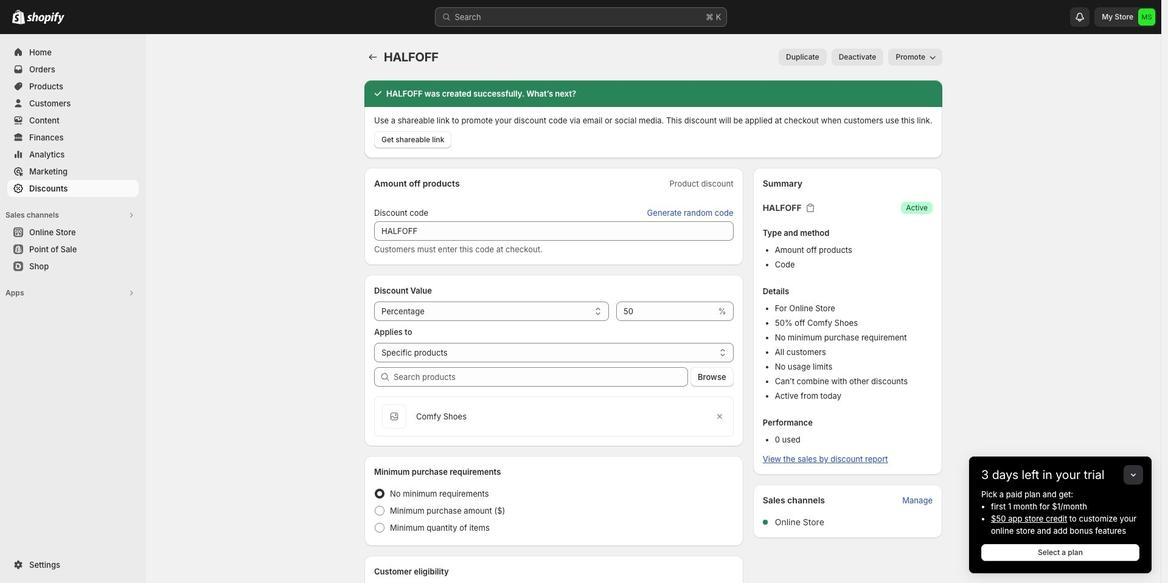 Task type: vqa. For each thing, say whether or not it's contained in the screenshot.
Search products text box
yes



Task type: describe. For each thing, give the bounding box(es) containing it.
Search products text field
[[394, 368, 688, 387]]



Task type: locate. For each thing, give the bounding box(es) containing it.
None text field
[[616, 302, 716, 321]]

shopify image
[[27, 12, 64, 24]]

shopify image
[[12, 10, 25, 24]]

None text field
[[374, 221, 734, 241]]

my store image
[[1138, 9, 1155, 26]]



